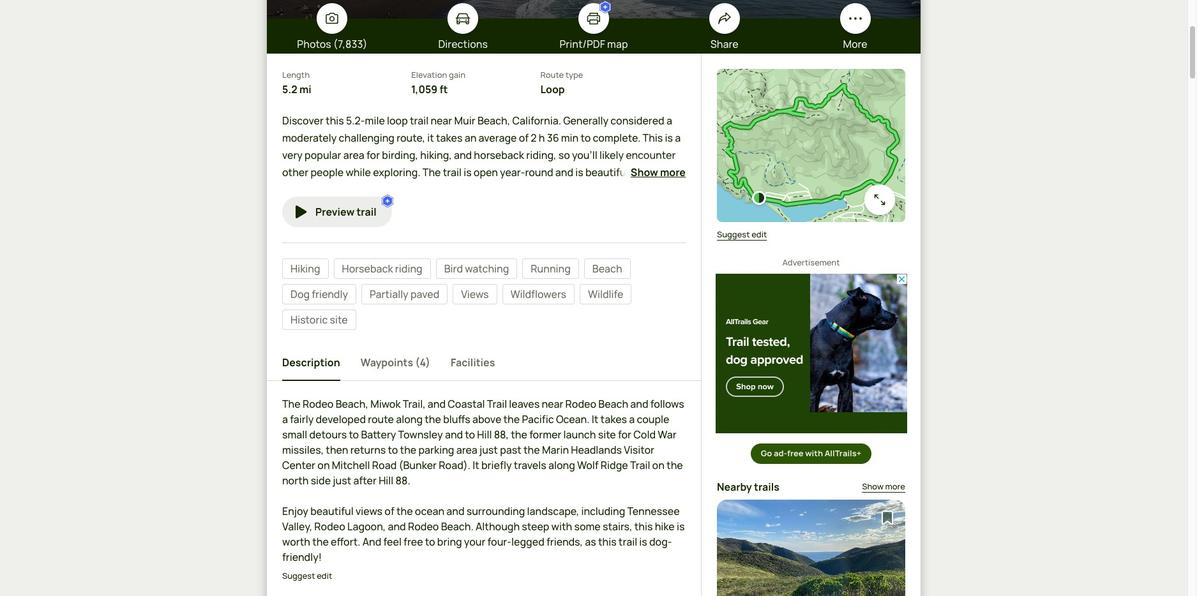 Task type: locate. For each thing, give the bounding box(es) containing it.
for inside the rodeo beach, miwok trail, and coastal trail leaves near rodeo beach and follows a fairly developed route along the bluffs above the pacific ocean. it takes a couple small detours to battery townsley and to hill 88, the former launch site for cold war missiles, then returns to the parking area just past the marin headlands visitor center on mitchell road (bunker road). it briefly travels along wolf ridge trail on the north side just after hill 88. enjoy beautiful views of the ocean and surrounding landscape, including tennessee valley, rodeo lagoon, and rodeo beach. although steep with some stairs, this hike is worth the effort. and feel free to bring your four-legged friends, as this trail is dog- friendly! suggest edit
[[618, 428, 631, 442]]

of
[[519, 131, 529, 145], [385, 505, 394, 519]]

tab list
[[282, 346, 686, 381]]

loop
[[387, 113, 408, 127]]

1 vertical spatial just
[[333, 474, 351, 488]]

show for show more button
[[631, 166, 658, 180]]

0 horizontal spatial takes
[[436, 131, 463, 145]]

0 horizontal spatial this
[[326, 113, 344, 127]]

of left 2
[[519, 131, 529, 145]]

show up add to list image
[[862, 481, 884, 492]]

1 vertical spatial free
[[404, 535, 423, 549]]

show more up add to list image
[[862, 481, 905, 492]]

1 vertical spatial beach
[[598, 397, 628, 411]]

free inside the rodeo beach, miwok trail, and coastal trail leaves near rodeo beach and follows a fairly developed route along the bluffs above the pacific ocean. it takes a couple small detours to battery townsley and to hill 88, the former launch site for cold war missiles, then returns to the parking area just past the marin headlands visitor center on mitchell road (bunker road). it briefly travels along wolf ridge trail on the north side just after hill 88. enjoy beautiful views of the ocean and surrounding landscape, including tennessee valley, rodeo lagoon, and rodeo beach. although steep with some stairs, this hike is worth the effort. and feel free to bring your four-legged friends, as this trail is dog- friendly! suggest edit
[[404, 535, 423, 549]]

is right this
[[665, 131, 673, 145]]

trail down stairs,
[[619, 535, 637, 549]]

beautiful inside the rodeo beach, miwok trail, and coastal trail leaves near rodeo beach and follows a fairly developed route along the bluffs above the pacific ocean. it takes a couple small detours to battery townsley and to hill 88, the former launch site for cold war missiles, then returns to the parking area just past the marin headlands visitor center on mitchell road (bunker road). it briefly travels along wolf ridge trail on the north side just after hill 88. enjoy beautiful views of the ocean and surrounding landscape, including tennessee valley, rodeo lagoon, and rodeo beach. although steep with some stairs, this hike is worth the effort. and feel free to bring your four-legged friends, as this trail is dog- friendly! suggest edit
[[310, 505, 354, 519]]

more up add to list image
[[885, 481, 905, 492]]

just
[[479, 443, 498, 457], [333, 474, 351, 488]]

horseback riding
[[342, 262, 422, 276]]

it up launch
[[592, 413, 598, 427]]

hill down road
[[379, 474, 393, 488]]

elevation gain 1,059 ft
[[411, 69, 466, 96]]

0 vertical spatial it
[[592, 413, 598, 427]]

0 vertical spatial some
[[527, 183, 554, 197]]

1 horizontal spatial with
[[805, 448, 823, 459]]

1 vertical spatial trail
[[630, 459, 650, 473]]

the down war
[[667, 459, 683, 473]]

just up briefly at left bottom
[[479, 443, 498, 457]]

is down you'll
[[575, 165, 583, 179]]

coastal
[[448, 397, 485, 411]]

this
[[326, 113, 344, 127], [634, 520, 653, 534], [598, 535, 617, 549]]

a left "fairly" at left
[[282, 413, 288, 427]]

for
[[366, 148, 380, 162], [618, 428, 631, 442]]

1 horizontal spatial just
[[479, 443, 498, 457]]

preview
[[315, 205, 354, 219]]

1 on from the left
[[317, 459, 330, 473]]

along down trail,
[[396, 413, 423, 427]]

the inside the discover this 5.2-mile loop trail near muir beach, california. generally considered a moderately challenging route, it takes an average of 2 h 36 min to complete. this is a very popular area for birding, hiking, and horseback riding, so you'll likely encounter other people while exploring. the trail is open year-round and is beautiful to visit anytime. dogs are welcome and may be off-leash in some areas.
[[422, 165, 441, 179]]

beach up 'headlands'
[[598, 397, 628, 411]]

the up townsley
[[425, 413, 441, 427]]

launch
[[563, 428, 596, 442]]

1 vertical spatial with
[[551, 520, 572, 534]]

0 horizontal spatial trail
[[487, 397, 507, 411]]

area inside the rodeo beach, miwok trail, and coastal trail leaves near rodeo beach and follows a fairly developed route along the bluffs above the pacific ocean. it takes a couple small detours to battery townsley and to hill 88, the former launch site for cold war missiles, then returns to the parking area just past the marin headlands visitor center on mitchell road (bunker road). it briefly travels along wolf ridge trail on the north side just after hill 88. enjoy beautiful views of the ocean and surrounding landscape, including tennessee valley, rodeo lagoon, and rodeo beach. although steep with some stairs, this hike is worth the effort. and feel free to bring your four-legged friends, as this trail is dog- friendly! suggest edit
[[456, 443, 477, 457]]

to up road
[[388, 443, 398, 457]]

0 horizontal spatial area
[[343, 148, 364, 162]]

to right min
[[581, 131, 591, 145]]

the up (bunker at the left bottom of the page
[[400, 443, 416, 457]]

after
[[353, 474, 377, 488]]

with left alltrails+
[[805, 448, 823, 459]]

0 horizontal spatial beach,
[[336, 397, 368, 411]]

0 vertical spatial the
[[422, 165, 441, 179]]

friends,
[[546, 535, 583, 549]]

1 horizontal spatial of
[[519, 131, 529, 145]]

trail down the visitor
[[630, 459, 650, 473]]

trail
[[410, 113, 429, 127], [443, 165, 462, 179], [357, 205, 377, 219], [619, 535, 637, 549]]

0 vertical spatial of
[[519, 131, 529, 145]]

partially
[[370, 287, 408, 301]]

this right as
[[598, 535, 617, 549]]

1 vertical spatial more
[[885, 481, 905, 492]]

2 horizontal spatial this
[[634, 520, 653, 534]]

four-
[[488, 535, 511, 549]]

trail down are
[[357, 205, 377, 219]]

0 vertical spatial site
[[330, 313, 348, 327]]

california.
[[512, 113, 561, 127]]

0 vertical spatial beach,
[[477, 113, 510, 127]]

moderately
[[282, 131, 337, 145]]

suggest edit link
[[717, 229, 767, 241]]

is
[[665, 131, 673, 145], [464, 165, 472, 179], [575, 165, 583, 179], [677, 520, 685, 534], [639, 535, 647, 549]]

1 vertical spatial suggest
[[282, 570, 315, 582]]

gain
[[449, 69, 466, 80]]

0 vertical spatial free
[[787, 448, 804, 459]]

for down the challenging
[[366, 148, 380, 162]]

0 vertical spatial show
[[631, 166, 658, 180]]

riding,
[[526, 148, 556, 162]]

to left bring
[[425, 535, 435, 549]]

1 horizontal spatial edit
[[752, 229, 767, 240]]

1 vertical spatial some
[[574, 520, 601, 534]]

and right trail,
[[428, 397, 446, 411]]

paved
[[410, 287, 439, 301]]

on down the visitor
[[652, 459, 665, 473]]

1 horizontal spatial beach,
[[477, 113, 510, 127]]

1 vertical spatial beach,
[[336, 397, 368, 411]]

trail,
[[403, 397, 426, 411]]

the up 88,
[[503, 413, 520, 427]]

battery
[[361, 428, 396, 442]]

hill down above
[[477, 428, 492, 442]]

this left 5.2-
[[326, 113, 344, 127]]

near up pacific
[[542, 397, 563, 411]]

running
[[531, 262, 571, 276]]

friendly
[[312, 287, 348, 301]]

beach up wildlife
[[592, 262, 622, 276]]

1 vertical spatial near
[[542, 397, 563, 411]]

rodeo up ocean.
[[565, 397, 596, 411]]

0 vertical spatial this
[[326, 113, 344, 127]]

0 horizontal spatial edit
[[317, 570, 332, 582]]

show more
[[631, 166, 686, 180], [862, 481, 905, 492]]

site inside the rodeo beach, miwok trail, and coastal trail leaves near rodeo beach and follows a fairly developed route along the bluffs above the pacific ocean. it takes a couple small detours to battery townsley and to hill 88, the former launch site for cold war missiles, then returns to the parking area just past the marin headlands visitor center on mitchell road (bunker road). it briefly travels along wolf ridge trail on the north side just after hill 88. enjoy beautiful views of the ocean and surrounding landscape, including tennessee valley, rodeo lagoon, and rodeo beach. although steep with some stairs, this hike is worth the effort. and feel free to bring your four-legged friends, as this trail is dog- friendly! suggest edit
[[598, 428, 616, 442]]

length
[[282, 69, 310, 80]]

0 vertical spatial takes
[[436, 131, 463, 145]]

of inside the rodeo beach, miwok trail, and coastal trail leaves near rodeo beach and follows a fairly developed route along the bluffs above the pacific ocean. it takes a couple small detours to battery townsley and to hill 88, the former launch site for cold war missiles, then returns to the parking area just past the marin headlands visitor center on mitchell road (bunker road). it briefly travels along wolf ridge trail on the north side just after hill 88. enjoy beautiful views of the ocean and surrounding landscape, including tennessee valley, rodeo lagoon, and rodeo beach. although steep with some stairs, this hike is worth the effort. and feel free to bring your four-legged friends, as this trail is dog- friendly! suggest edit
[[385, 505, 394, 519]]

1 horizontal spatial takes
[[600, 413, 627, 427]]

it left briefly at left bottom
[[473, 459, 479, 473]]

print/pdf map
[[560, 37, 628, 51]]

show more down encounter
[[631, 166, 686, 180]]

0 horizontal spatial more
[[660, 166, 686, 180]]

0 vertical spatial beach
[[592, 262, 622, 276]]

this inside the discover this 5.2-mile loop trail near muir beach, california. generally considered a moderately challenging route, it takes an average of 2 h 36 min to complete. this is a very popular area for birding, hiking, and horseback riding, so you'll likely encounter other people while exploring. the trail is open year-round and is beautiful to visit anytime. dogs are welcome and may be off-leash in some areas.
[[326, 113, 344, 127]]

beach inside the rodeo beach, miwok trail, and coastal trail leaves near rodeo beach and follows a fairly developed route along the bluffs above the pacific ocean. it takes a couple small detours to battery townsley and to hill 88, the former launch site for cold war missiles, then returns to the parking area just past the marin headlands visitor center on mitchell road (bunker road). it briefly travels along wolf ridge trail on the north side just after hill 88. enjoy beautiful views of the ocean and surrounding landscape, including tennessee valley, rodeo lagoon, and rodeo beach. although steep with some stairs, this hike is worth the effort. and feel free to bring your four-legged friends, as this trail is dog- friendly! suggest edit
[[598, 397, 628, 411]]

near
[[431, 113, 452, 127], [542, 397, 563, 411]]

map
[[607, 37, 628, 51]]

it
[[592, 413, 598, 427], [473, 459, 479, 473]]

1 horizontal spatial suggest
[[717, 229, 750, 240]]

beautiful down side
[[310, 505, 354, 519]]

0 vertical spatial show more
[[631, 166, 686, 180]]

show down encounter
[[631, 166, 658, 180]]

show inside button
[[631, 166, 658, 180]]

1 vertical spatial show more
[[862, 481, 905, 492]]

0 vertical spatial area
[[343, 148, 364, 162]]

0 vertical spatial more
[[660, 166, 686, 180]]

length 5.2 mi
[[282, 69, 311, 96]]

detours
[[309, 428, 347, 442]]

the inside the rodeo beach, miwok trail, and coastal trail leaves near rodeo beach and follows a fairly developed route along the bluffs above the pacific ocean. it takes a couple small detours to battery townsley and to hill 88, the former launch site for cold war missiles, then returns to the parking area just past the marin headlands visitor center on mitchell road (bunker road). it briefly travels along wolf ridge trail on the north side just after hill 88. enjoy beautiful views of the ocean and surrounding landscape, including tennessee valley, rodeo lagoon, and rodeo beach. although steep with some stairs, this hike is worth the effort. and feel free to bring your four-legged friends, as this trail is dog- friendly! suggest edit
[[282, 397, 301, 411]]

site up 'headlands'
[[598, 428, 616, 442]]

site down friendly
[[330, 313, 348, 327]]

88.
[[395, 474, 410, 488]]

0 vertical spatial with
[[805, 448, 823, 459]]

and down an
[[454, 148, 472, 162]]

free right "feel" on the bottom left of the page
[[404, 535, 423, 549]]

(bunker
[[399, 459, 437, 473]]

your
[[464, 535, 485, 549]]

2
[[531, 131, 537, 145]]

1 vertical spatial area
[[456, 443, 477, 457]]

0 horizontal spatial some
[[527, 183, 554, 197]]

1 horizontal spatial some
[[574, 520, 601, 534]]

1 vertical spatial edit
[[317, 570, 332, 582]]

0 horizontal spatial of
[[385, 505, 394, 519]]

0 horizontal spatial the
[[282, 397, 301, 411]]

1 horizontal spatial beautiful
[[585, 165, 629, 179]]

directions link
[[398, 3, 528, 52]]

just down mitchell
[[333, 474, 351, 488]]

more down encounter
[[660, 166, 686, 180]]

1 vertical spatial for
[[618, 428, 631, 442]]

lagoon,
[[347, 520, 386, 534]]

advertisement region
[[715, 274, 907, 433]]

tab list containing description
[[282, 346, 686, 381]]

in
[[516, 183, 525, 197]]

takes up 'headlands'
[[600, 413, 627, 427]]

mile
[[365, 113, 385, 127]]

beach, up "developed"
[[336, 397, 368, 411]]

share link
[[659, 3, 790, 52]]

0 vertical spatial edit
[[752, 229, 767, 240]]

more inside button
[[660, 166, 686, 180]]

dogs
[[326, 183, 351, 197]]

near inside the discover this 5.2-mile loop trail near muir beach, california. generally considered a moderately challenging route, it takes an average of 2 h 36 min to complete. this is a very popular area for birding, hiking, and horseback riding, so you'll likely encounter other people while exploring. the trail is open year-round and is beautiful to visit anytime. dogs are welcome and may be off-leash in some areas.
[[431, 113, 452, 127]]

trail inside the rodeo beach, miwok trail, and coastal trail leaves near rodeo beach and follows a fairly developed route along the bluffs above the pacific ocean. it takes a couple small detours to battery townsley and to hill 88, the former launch site for cold war missiles, then returns to the parking area just past the marin headlands visitor center on mitchell road (bunker road). it briefly travels along wolf ridge trail on the north side just after hill 88. enjoy beautiful views of the ocean and surrounding landscape, including tennessee valley, rodeo lagoon, and rodeo beach. although steep with some stairs, this hike is worth the effort. and feel free to bring your four-legged friends, as this trail is dog- friendly! suggest edit
[[619, 535, 637, 549]]

0 vertical spatial along
[[396, 413, 423, 427]]

leaves
[[509, 397, 540, 411]]

the down hiking,
[[422, 165, 441, 179]]

1 horizontal spatial more
[[885, 481, 905, 492]]

on
[[317, 459, 330, 473], [652, 459, 665, 473]]

more for show more button
[[660, 166, 686, 180]]

1 horizontal spatial show more
[[862, 481, 905, 492]]

1 vertical spatial site
[[598, 428, 616, 442]]

some up as
[[574, 520, 601, 534]]

encounter
[[626, 148, 676, 162]]

discover this 5.2-mile loop trail near muir beach, california. generally considered a moderately challenging route, it takes an average of 2 h 36 min to complete. this is a very popular area for birding, hiking, and horseback riding, so you'll likely encounter other people while exploring. the trail is open year-round and is beautiful to visit anytime. dogs are welcome and may be off-leash in some areas.
[[282, 113, 681, 197]]

for left the cold
[[618, 428, 631, 442]]

area up while
[[343, 148, 364, 162]]

1 vertical spatial beautiful
[[310, 505, 354, 519]]

0 horizontal spatial free
[[404, 535, 423, 549]]

print/pdf
[[560, 37, 605, 51]]

the up past
[[511, 428, 527, 442]]

1 horizontal spatial the
[[422, 165, 441, 179]]

0 horizontal spatial it
[[473, 459, 479, 473]]

rodeo beach, coastal and miwok trail map image
[[717, 69, 905, 222]]

1 horizontal spatial this
[[598, 535, 617, 549]]

area
[[343, 148, 364, 162], [456, 443, 477, 457]]

36
[[547, 131, 559, 145]]

0 horizontal spatial show
[[631, 166, 658, 180]]

0 vertical spatial just
[[479, 443, 498, 457]]

some
[[527, 183, 554, 197], [574, 520, 601, 534]]

for inside the discover this 5.2-mile loop trail near muir beach, california. generally considered a moderately challenging route, it takes an average of 2 h 36 min to complete. this is a very popular area for birding, hiking, and horseback riding, so you'll likely encounter other people while exploring. the trail is open year-round and is beautiful to visit anytime. dogs are welcome and may be off-leash in some areas.
[[366, 148, 380, 162]]

of right views
[[385, 505, 394, 519]]

preview trail button
[[282, 197, 392, 227]]

nearby
[[717, 480, 752, 494]]

an
[[465, 131, 477, 145]]

landscape,
[[527, 505, 579, 519]]

0 vertical spatial near
[[431, 113, 452, 127]]

1 vertical spatial hill
[[379, 474, 393, 488]]

1 vertical spatial the
[[282, 397, 301, 411]]

follows
[[650, 397, 684, 411]]

very
[[282, 148, 303, 162]]

the
[[422, 165, 441, 179], [282, 397, 301, 411]]

0 horizontal spatial near
[[431, 113, 452, 127]]

the up "fairly" at left
[[282, 397, 301, 411]]

leash
[[489, 183, 514, 197]]

dialog
[[0, 0, 1197, 596]]

1 vertical spatial along
[[548, 459, 575, 473]]

some down round
[[527, 183, 554, 197]]

1 vertical spatial of
[[385, 505, 394, 519]]

on up side
[[317, 459, 330, 473]]

average
[[479, 131, 517, 145]]

nearby trails
[[717, 480, 779, 494]]

route type loop
[[540, 69, 583, 96]]

1 horizontal spatial free
[[787, 448, 804, 459]]

near up it on the top
[[431, 113, 452, 127]]

may
[[435, 183, 455, 197]]

0 horizontal spatial suggest
[[282, 570, 315, 582]]

a up the cold
[[629, 413, 635, 427]]

a
[[666, 113, 672, 127], [675, 131, 681, 145], [282, 413, 288, 427], [629, 413, 635, 427]]

hike
[[655, 520, 675, 534]]

h
[[539, 131, 545, 145]]

1 horizontal spatial show
[[862, 481, 884, 492]]

dog-
[[649, 535, 672, 549]]

above
[[472, 413, 501, 427]]

takes inside the rodeo beach, miwok trail, and coastal trail leaves near rodeo beach and follows a fairly developed route along the bluffs above the pacific ocean. it takes a couple small detours to battery townsley and to hill 88, the former launch site for cold war missiles, then returns to the parking area just past the marin headlands visitor center on mitchell road (bunker road). it briefly travels along wolf ridge trail on the north side just after hill 88. enjoy beautiful views of the ocean and surrounding landscape, including tennessee valley, rodeo lagoon, and rodeo beach. although steep with some stairs, this hike is worth the effort. and feel free to bring your four-legged friends, as this trail is dog- friendly! suggest edit
[[600, 413, 627, 427]]

the rodeo beach, miwok trail, and coastal trail leaves near rodeo beach and follows a fairly developed route along the bluffs above the pacific ocean. it takes a couple small detours to battery townsley and to hill 88, the former launch site for cold war missiles, then returns to the parking area just past the marin headlands visitor center on mitchell road (bunker road). it briefly travels along wolf ridge trail on the north side just after hill 88. enjoy beautiful views of the ocean and surrounding landscape, including tennessee valley, rodeo lagoon, and rodeo beach. although steep with some stairs, this hike is worth the effort. and feel free to bring your four-legged friends, as this trail is dog- friendly! suggest edit
[[282, 397, 687, 582]]

0 horizontal spatial with
[[551, 520, 572, 534]]

0 vertical spatial beautiful
[[585, 165, 629, 179]]

beach, inside the discover this 5.2-mile loop trail near muir beach, california. generally considered a moderately challenging route, it takes an average of 2 h 36 min to complete. this is a very popular area for birding, hiking, and horseback riding, so you'll likely encounter other people while exploring. the trail is open year-round and is beautiful to visit anytime. dogs are welcome and may be off-leash in some areas.
[[477, 113, 510, 127]]

show for show more link
[[862, 481, 884, 492]]

dog friendly
[[290, 287, 348, 301]]

2 vertical spatial this
[[598, 535, 617, 549]]

edit inside the rodeo beach, miwok trail, and coastal trail leaves near rodeo beach and follows a fairly developed route along the bluffs above the pacific ocean. it takes a couple small detours to battery townsley and to hill 88, the former launch site for cold war missiles, then returns to the parking area just past the marin headlands visitor center on mitchell road (bunker road). it briefly travels along wolf ridge trail on the north side just after hill 88. enjoy beautiful views of the ocean and surrounding landscape, including tennessee valley, rodeo lagoon, and rodeo beach. although steep with some stairs, this hike is worth the effort. and feel free to bring your four-legged friends, as this trail is dog- friendly! suggest edit
[[317, 570, 332, 582]]

to
[[581, 131, 591, 145], [631, 165, 641, 179], [349, 428, 359, 442], [465, 428, 475, 442], [388, 443, 398, 457], [425, 535, 435, 549]]

views
[[356, 505, 382, 519]]

this down "tennessee"
[[634, 520, 653, 534]]

free right go
[[787, 448, 804, 459]]

1 horizontal spatial area
[[456, 443, 477, 457]]

ocean
[[415, 505, 444, 519]]

0 horizontal spatial for
[[366, 148, 380, 162]]

a right the considered
[[666, 113, 672, 127]]

with up friends,
[[551, 520, 572, 534]]

trail inside preview trail button
[[357, 205, 377, 219]]

0 horizontal spatial beautiful
[[310, 505, 354, 519]]

0 horizontal spatial on
[[317, 459, 330, 473]]

challenging
[[339, 131, 395, 145]]

and up 'beach.'
[[446, 505, 464, 519]]

hill
[[477, 428, 492, 442], [379, 474, 393, 488]]

1 vertical spatial takes
[[600, 413, 627, 427]]

views
[[461, 287, 489, 301]]

visitor
[[624, 443, 654, 457]]

of inside the discover this 5.2-mile loop trail near muir beach, california. generally considered a moderately challenging route, it takes an average of 2 h 36 min to complete. this is a very popular area for birding, hiking, and horseback riding, so you'll likely encounter other people while exploring. the trail is open year-round and is beautiful to visit anytime. dogs are welcome and may be off-leash in some areas.
[[519, 131, 529, 145]]

area up road).
[[456, 443, 477, 457]]

rodeo up "fairly" at left
[[303, 397, 334, 411]]

trail up above
[[487, 397, 507, 411]]

1 horizontal spatial on
[[652, 459, 665, 473]]

0 vertical spatial for
[[366, 148, 380, 162]]

0 horizontal spatial show more
[[631, 166, 686, 180]]

route
[[540, 69, 564, 80]]

and
[[362, 535, 381, 549]]

1 horizontal spatial for
[[618, 428, 631, 442]]

cold
[[633, 428, 656, 442]]

1 horizontal spatial near
[[542, 397, 563, 411]]

1 horizontal spatial site
[[598, 428, 616, 442]]

beach
[[592, 262, 622, 276], [598, 397, 628, 411]]

0 vertical spatial suggest
[[717, 229, 750, 240]]

beautiful down the likely
[[585, 165, 629, 179]]

hiking
[[290, 262, 320, 276]]

1 vertical spatial show
[[862, 481, 884, 492]]

ad-
[[774, 448, 787, 459]]

0 vertical spatial hill
[[477, 428, 492, 442]]

along down marin
[[548, 459, 575, 473]]

beach, up the average
[[477, 113, 510, 127]]

mitchell
[[332, 459, 370, 473]]

takes right it on the top
[[436, 131, 463, 145]]



Task type: describe. For each thing, give the bounding box(es) containing it.
show more for show more button
[[631, 166, 686, 180]]

couple
[[637, 413, 669, 427]]

anytime.
[[282, 183, 324, 197]]

to left visit
[[631, 165, 641, 179]]

feel
[[383, 535, 402, 549]]

birding,
[[382, 148, 418, 162]]

cookie consent banner dialog
[[15, 536, 1172, 581]]

waypoints (4) button
[[361, 346, 430, 381]]

1 horizontal spatial it
[[592, 413, 598, 427]]

the left ocean
[[396, 505, 413, 519]]

mi
[[299, 82, 311, 96]]

road).
[[439, 459, 471, 473]]

elevation
[[411, 69, 447, 80]]

muir
[[454, 113, 475, 127]]

1 horizontal spatial hill
[[477, 428, 492, 442]]

worth
[[282, 535, 310, 549]]

and up couple
[[630, 397, 648, 411]]

0 vertical spatial trail
[[487, 397, 507, 411]]

stairs,
[[603, 520, 632, 534]]

small
[[282, 428, 307, 442]]

other
[[282, 165, 309, 179]]

beautiful inside the discover this 5.2-mile loop trail near muir beach, california. generally considered a moderately challenging route, it takes an average of 2 h 36 min to complete. this is a very popular area for birding, hiking, and horseback riding, so you'll likely encounter other people while exploring. the trail is open year-round and is beautiful to visit anytime. dogs are welcome and may be off-leash in some areas.
[[585, 165, 629, 179]]

suggest inside 'link'
[[717, 229, 750, 240]]

considered
[[611, 113, 664, 127]]

you'll
[[572, 148, 597, 162]]

so
[[558, 148, 570, 162]]

the up friendly!
[[312, 535, 329, 549]]

townsley
[[398, 428, 443, 442]]

0 horizontal spatial just
[[333, 474, 351, 488]]

suggest inside the rodeo beach, miwok trail, and coastal trail leaves near rodeo beach and follows a fairly developed route along the bluffs above the pacific ocean. it takes a couple small detours to battery townsley and to hill 88, the former launch site for cold war missiles, then returns to the parking area just past the marin headlands visitor center on mitchell road (bunker road). it briefly travels along wolf ridge trail on the north side just after hill 88. enjoy beautiful views of the ocean and surrounding landscape, including tennessee valley, rodeo lagoon, and rodeo beach. although steep with some stairs, this hike is worth the effort. and feel free to bring your four-legged friends, as this trail is dog- friendly! suggest edit
[[282, 570, 315, 582]]

suggest edit
[[717, 229, 767, 240]]

it
[[427, 131, 434, 145]]

1 horizontal spatial along
[[548, 459, 575, 473]]

(7,833)
[[333, 37, 367, 51]]

show more link
[[862, 479, 905, 495]]

0 horizontal spatial hill
[[379, 474, 393, 488]]

with inside the rodeo beach, miwok trail, and coastal trail leaves near rodeo beach and follows a fairly developed route along the bluffs above the pacific ocean. it takes a couple small detours to battery townsley and to hill 88, the former launch site for cold war missiles, then returns to the parking area just past the marin headlands visitor center on mitchell road (bunker road). it briefly travels along wolf ridge trail on the north side just after hill 88. enjoy beautiful views of the ocean and surrounding landscape, including tennessee valley, rodeo lagoon, and rodeo beach. although steep with some stairs, this hike is worth the effort. and feel free to bring your four-legged friends, as this trail is dog- friendly! suggest edit
[[551, 520, 572, 534]]

ridge
[[601, 459, 628, 473]]

beach, inside the rodeo beach, miwok trail, and coastal trail leaves near rodeo beach and follows a fairly developed route along the bluffs above the pacific ocean. it takes a couple small detours to battery townsley and to hill 88, the former launch site for cold war missiles, then returns to the parking area just past the marin headlands visitor center on mitchell road (bunker road). it briefly travels along wolf ridge trail on the north side just after hill 88. enjoy beautiful views of the ocean and surrounding landscape, including tennessee valley, rodeo lagoon, and rodeo beach. although steep with some stairs, this hike is worth the effort. and feel free to bring your four-legged friends, as this trail is dog- friendly! suggest edit
[[336, 397, 368, 411]]

88,
[[494, 428, 509, 442]]

war
[[658, 428, 677, 442]]

fairly
[[290, 413, 314, 427]]

route,
[[397, 131, 425, 145]]

rodeo beach, coastal and miwok trail, marin headlands, muir beach, california, united states | alltrails.com image
[[267, 0, 921, 19]]

0 horizontal spatial site
[[330, 313, 348, 327]]

popular
[[305, 148, 341, 162]]

takes inside the discover this 5.2-mile loop trail near muir beach, california. generally considered a moderately challenging route, it takes an average of 2 h 36 min to complete. this is a very popular area for birding, hiking, and horseback riding, so you'll likely encounter other people while exploring. the trail is open year-round and is beautiful to visit anytime. dogs are welcome and may be off-leash in some areas.
[[436, 131, 463, 145]]

horseback
[[342, 262, 393, 276]]

trails
[[754, 480, 779, 494]]

bird watching
[[444, 262, 509, 276]]

steep
[[522, 520, 549, 534]]

add to list image
[[880, 510, 895, 525]]

more
[[843, 37, 867, 51]]

and up "feel" on the bottom left of the page
[[388, 520, 406, 534]]

wildflowers
[[510, 287, 566, 301]]

year-
[[500, 165, 525, 179]]

visit
[[643, 165, 663, 179]]

as
[[585, 535, 596, 549]]

waypoints (4)
[[361, 356, 430, 370]]

rodeo up effort.
[[314, 520, 345, 534]]

partially paved
[[370, 287, 439, 301]]

road
[[372, 459, 397, 473]]

near inside the rodeo beach, miwok trail, and coastal trail leaves near rodeo beach and follows a fairly developed route along the bluffs above the pacific ocean. it takes a couple small detours to battery townsley and to hill 88, the former launch site for cold war missiles, then returns to the parking area just past the marin headlands visitor center on mitchell road (bunker road). it briefly travels along wolf ridge trail on the north side just after hill 88. enjoy beautiful views of the ocean and surrounding landscape, including tennessee valley, rodeo lagoon, and rodeo beach. although steep with some stairs, this hike is worth the effort. and feel free to bring your four-legged friends, as this trail is dog- friendly! suggest edit
[[542, 397, 563, 411]]

go ad-free with alltrails+ link
[[751, 444, 872, 464]]

to down bluffs
[[465, 428, 475, 442]]

to down "developed"
[[349, 428, 359, 442]]

photos
[[297, 37, 331, 51]]

min
[[561, 131, 579, 145]]

and left may
[[415, 183, 433, 197]]

expand map image
[[872, 192, 887, 207]]

preview trail
[[315, 205, 377, 219]]

returns
[[350, 443, 386, 457]]

navigate next image
[[878, 556, 891, 569]]

ft
[[440, 82, 448, 96]]

exploring.
[[373, 165, 420, 179]]

tennessee
[[627, 505, 680, 519]]

and down "so"
[[555, 165, 573, 179]]

1 horizontal spatial trail
[[630, 459, 650, 473]]

rodeo down ocean
[[408, 520, 439, 534]]

facilities
[[451, 356, 495, 370]]

edit inside suggest edit 'link'
[[752, 229, 767, 240]]

loop
[[540, 82, 565, 96]]

show more for show more link
[[862, 481, 905, 492]]

1 vertical spatial this
[[634, 520, 653, 534]]

is right hike
[[677, 520, 685, 534]]

and down bluffs
[[445, 428, 463, 442]]

past
[[500, 443, 521, 457]]

horseback
[[474, 148, 524, 162]]

2 on from the left
[[652, 459, 665, 473]]

go ad-free with alltrails+
[[761, 448, 861, 459]]

trail up route, at the left top of the page
[[410, 113, 429, 127]]

complete.
[[593, 131, 641, 145]]

is left dog-
[[639, 535, 647, 549]]

description button
[[282, 346, 340, 381]]

north
[[282, 474, 309, 488]]

1 vertical spatial it
[[473, 459, 479, 473]]

areas.
[[556, 183, 585, 197]]

route
[[368, 413, 394, 427]]

travels
[[514, 459, 546, 473]]

alltrails+
[[825, 448, 861, 459]]

is up be
[[464, 165, 472, 179]]

including
[[581, 505, 625, 519]]

some inside the rodeo beach, miwok trail, and coastal trail leaves near rodeo beach and follows a fairly developed route along the bluffs above the pacific ocean. it takes a couple small detours to battery townsley and to hill 88, the former launch site for cold war missiles, then returns to the parking area just past the marin headlands visitor center on mitchell road (bunker road). it briefly travels along wolf ridge trail on the north side just after hill 88. enjoy beautiful views of the ocean and surrounding landscape, including tennessee valley, rodeo lagoon, and rodeo beach. although steep with some stairs, this hike is worth the effort. and feel free to bring your four-legged friends, as this trail is dog- friendly! suggest edit
[[574, 520, 601, 534]]

bird
[[444, 262, 463, 276]]

headlands
[[571, 443, 622, 457]]

more link
[[790, 3, 921, 52]]

historic site
[[290, 313, 348, 327]]

trail up may
[[443, 165, 462, 179]]

people
[[311, 165, 344, 179]]

description
[[282, 356, 340, 370]]

while
[[346, 165, 371, 179]]

0 horizontal spatial along
[[396, 413, 423, 427]]

likely
[[600, 148, 624, 162]]

area inside the discover this 5.2-mile loop trail near muir beach, california. generally considered a moderately challenging route, it takes an average of 2 h 36 min to complete. this is a very popular area for birding, hiking, and horseback riding, so you'll likely encounter other people while exploring. the trail is open year-round and is beautiful to visit anytime. dogs are welcome and may be off-leash in some areas.
[[343, 148, 364, 162]]

more for show more link
[[885, 481, 905, 492]]

some inside the discover this 5.2-mile loop trail near muir beach, california. generally considered a moderately challenging route, it takes an average of 2 h 36 min to complete. this is a very popular area for birding, hiking, and horseback riding, so you'll likely encounter other people while exploring. the trail is open year-round and is beautiful to visit anytime. dogs are welcome and may be off-leash in some areas.
[[527, 183, 554, 197]]

riding
[[395, 262, 422, 276]]

a right this
[[675, 131, 681, 145]]

ocean.
[[556, 413, 590, 427]]

marin
[[542, 443, 569, 457]]

advertisement
[[782, 256, 840, 268]]

effort.
[[331, 535, 360, 549]]

although
[[476, 520, 520, 534]]

welcome
[[370, 183, 413, 197]]

navigate previous image
[[731, 556, 744, 569]]

enjoy
[[282, 505, 308, 519]]

the up travels
[[524, 443, 540, 457]]

suggest edit button
[[282, 570, 332, 583]]

go
[[761, 448, 772, 459]]

show more button
[[631, 165, 686, 180]]

type
[[566, 69, 583, 80]]



Task type: vqa. For each thing, say whether or not it's contained in the screenshot.
Preview
yes



